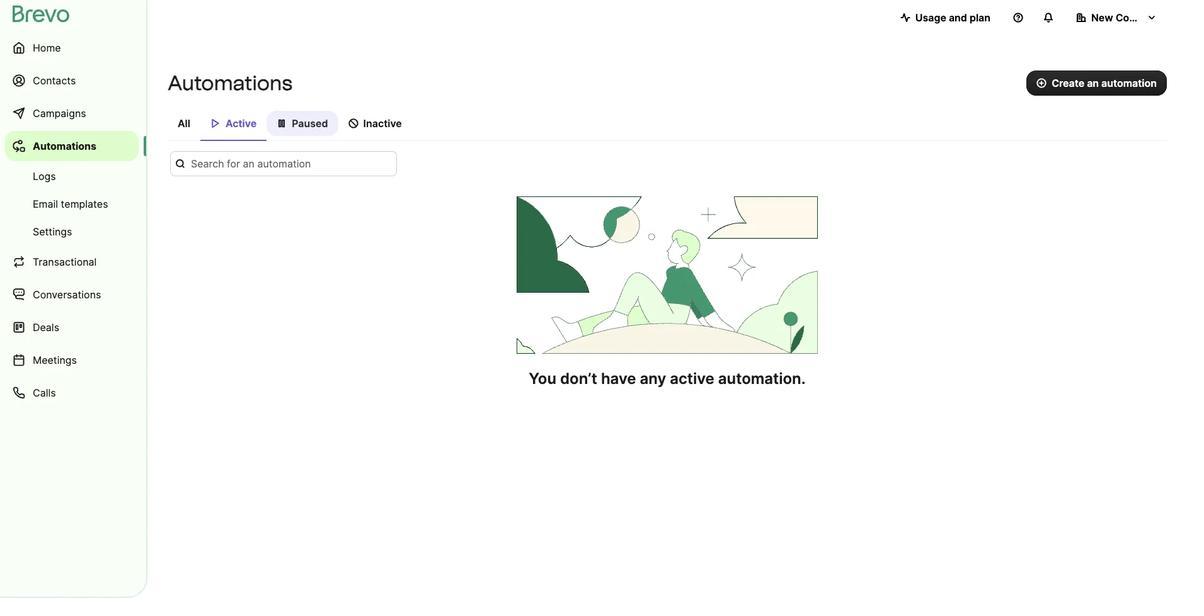 Task type: vqa. For each thing, say whether or not it's contained in the screenshot.
"any"
yes



Task type: describe. For each thing, give the bounding box(es) containing it.
deals link
[[5, 313, 139, 343]]

you don't have any active automation. tab panel
[[168, 151, 1168, 390]]

active link
[[200, 111, 267, 141]]

automation.
[[719, 370, 806, 388]]

dxrbf image for active
[[211, 119, 221, 129]]

campaigns link
[[5, 98, 139, 129]]

new
[[1092, 11, 1114, 24]]

email templates link
[[5, 192, 139, 217]]

contacts link
[[5, 66, 139, 96]]

inactive link
[[338, 111, 412, 140]]

0 horizontal spatial automations
[[33, 140, 96, 153]]

you don't have any active automation.
[[529, 370, 806, 388]]

settings link
[[5, 219, 139, 245]]

contacts
[[33, 74, 76, 87]]

meetings
[[33, 354, 77, 367]]

all
[[178, 117, 190, 130]]

any
[[640, 370, 667, 388]]

workflow-list-search-input search field
[[170, 151, 397, 177]]

all link
[[168, 111, 200, 140]]

home link
[[5, 33, 139, 63]]

create an automation button
[[1027, 71, 1168, 96]]

an
[[1088, 77, 1099, 90]]

email
[[33, 198, 58, 211]]

active
[[670, 370, 715, 388]]

templates
[[61, 198, 108, 211]]

calls link
[[5, 378, 139, 408]]

usage and plan button
[[891, 5, 1001, 30]]

paused
[[292, 117, 328, 130]]

create
[[1052, 77, 1085, 90]]

conversations
[[33, 289, 101, 301]]

automations link
[[5, 131, 139, 161]]

and
[[949, 11, 968, 24]]

have
[[601, 370, 636, 388]]

you
[[529, 370, 557, 388]]



Task type: locate. For each thing, give the bounding box(es) containing it.
automations up active
[[168, 71, 293, 95]]

active
[[226, 117, 257, 130]]

dxrbf image for paused
[[277, 119, 287, 129]]

dxrbf image inside "active" link
[[211, 119, 221, 129]]

email templates
[[33, 198, 108, 211]]

conversations link
[[5, 280, 139, 310]]

dxrbf image inside paused link
[[277, 119, 287, 129]]

0 horizontal spatial dxrbf image
[[211, 119, 221, 129]]

usage
[[916, 11, 947, 24]]

automation
[[1102, 77, 1157, 90]]

settings
[[33, 226, 72, 238]]

automations up logs link
[[33, 140, 96, 153]]

inactive
[[363, 117, 402, 130]]

plan
[[970, 11, 991, 24]]

dxrbf image
[[348, 119, 358, 129]]

usage and plan
[[916, 11, 991, 24]]

automations
[[168, 71, 293, 95], [33, 140, 96, 153]]

company
[[1116, 11, 1163, 24]]

logs link
[[5, 164, 139, 189]]

calls
[[33, 387, 56, 400]]

dxrbf image
[[211, 119, 221, 129], [277, 119, 287, 129]]

tab list containing all
[[168, 111, 1168, 141]]

1 vertical spatial automations
[[33, 140, 96, 153]]

new company button
[[1067, 5, 1168, 30]]

home
[[33, 42, 61, 54]]

don't
[[560, 370, 598, 388]]

deals
[[33, 322, 59, 334]]

1 horizontal spatial automations
[[168, 71, 293, 95]]

0 vertical spatial automations
[[168, 71, 293, 95]]

new company
[[1092, 11, 1163, 24]]

paused link
[[267, 111, 338, 140]]

create an automation
[[1052, 77, 1157, 90]]

tab list
[[168, 111, 1168, 141]]

dxrbf image left paused
[[277, 119, 287, 129]]

logs
[[33, 170, 56, 183]]

transactional
[[33, 256, 97, 269]]

2 dxrbf image from the left
[[277, 119, 287, 129]]

transactional link
[[5, 247, 139, 277]]

1 dxrbf image from the left
[[211, 119, 221, 129]]

dxrbf image left active
[[211, 119, 221, 129]]

meetings link
[[5, 345, 139, 376]]

1 horizontal spatial dxrbf image
[[277, 119, 287, 129]]

campaigns
[[33, 107, 86, 120]]



